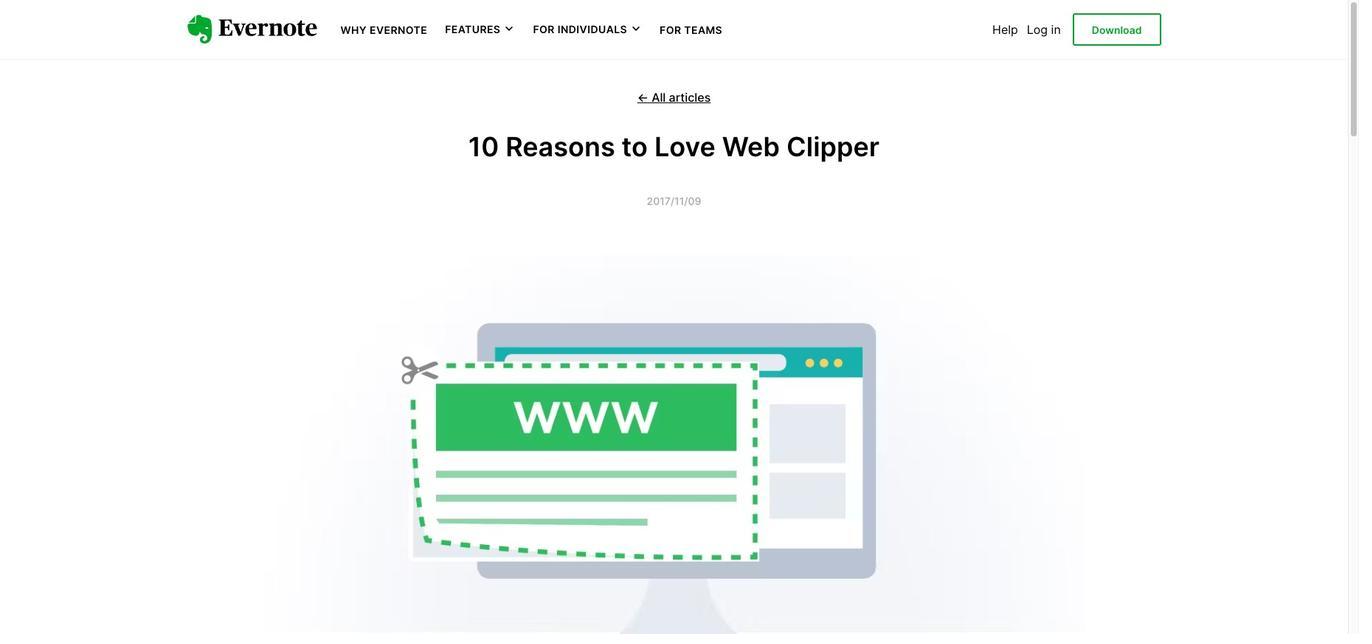 Task type: describe. For each thing, give the bounding box(es) containing it.
download link
[[1073, 13, 1161, 46]]

←
[[637, 90, 649, 105]]

for teams link
[[660, 22, 723, 37]]

web
[[722, 131, 780, 163]]

reasons
[[506, 131, 615, 163]]

download
[[1092, 23, 1142, 36]]

features button
[[445, 22, 515, 37]]

help
[[993, 22, 1018, 37]]

all
[[652, 90, 666, 105]]

individuals
[[558, 23, 627, 36]]

for teams
[[660, 24, 723, 36]]

why evernote
[[341, 24, 427, 36]]

log in link
[[1027, 22, 1061, 37]]

help link
[[993, 22, 1018, 37]]

2017/11/09
[[647, 195, 701, 207]]

for for for individuals
[[533, 23, 555, 36]]

10 reasons to love web clipper
[[469, 131, 880, 163]]

clipper
[[787, 131, 880, 163]]

for for for teams
[[660, 24, 682, 36]]



Task type: locate. For each thing, give the bounding box(es) containing it.
for individuals button
[[533, 22, 642, 37]]

for left teams
[[660, 24, 682, 36]]

articles
[[669, 90, 711, 105]]

for inside button
[[533, 23, 555, 36]]

in
[[1051, 22, 1061, 37]]

why
[[341, 24, 367, 36]]

evernote
[[370, 24, 427, 36]]

evernote logo image
[[187, 15, 317, 44]]

0 horizontal spatial for
[[533, 23, 555, 36]]

for individuals
[[533, 23, 627, 36]]

← all articles
[[637, 90, 711, 105]]

features
[[445, 23, 501, 36]]

for
[[533, 23, 555, 36], [660, 24, 682, 36]]

to
[[622, 131, 648, 163]]

why evernote link
[[341, 22, 427, 37]]

1 horizontal spatial for
[[660, 24, 682, 36]]

for left individuals
[[533, 23, 555, 36]]

10
[[469, 131, 499, 163]]

← all articles link
[[637, 90, 711, 105]]

log
[[1027, 22, 1048, 37]]

love
[[655, 131, 716, 163]]

log in
[[1027, 22, 1061, 37]]

teams
[[684, 24, 723, 36]]



